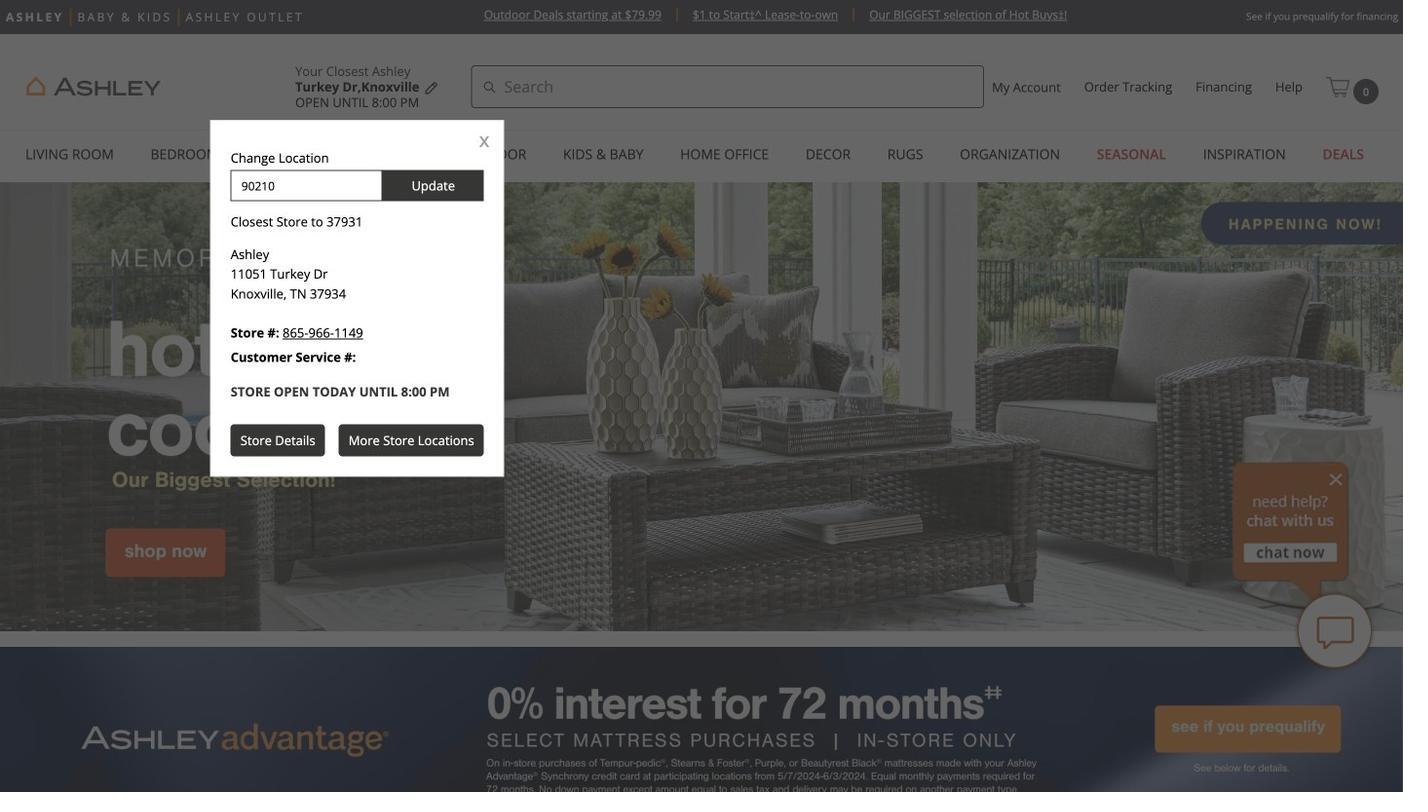 Task type: describe. For each thing, give the bounding box(es) containing it.
dialogue message for liveperson image
[[1233, 462, 1350, 602]]



Task type: vqa. For each thing, say whether or not it's contained in the screenshot.
Memorial Day Sale image
yes



Task type: locate. For each thing, give the bounding box(es) containing it.
see if you prequalify image
[[0, 647, 1403, 792]]

ashley image
[[19, 74, 169, 100]]

memorial day sale image
[[0, 182, 1403, 631]]

dialog
[[210, 120, 505, 477]]

change location image
[[423, 80, 439, 96]]

banner
[[0, 34, 1403, 177]]

main content
[[0, 182, 1403, 792]]

close image
[[479, 136, 490, 147]]

search image
[[483, 79, 496, 98]]

37931 telephone field
[[231, 170, 383, 201]]

None search field
[[471, 65, 984, 108]]



